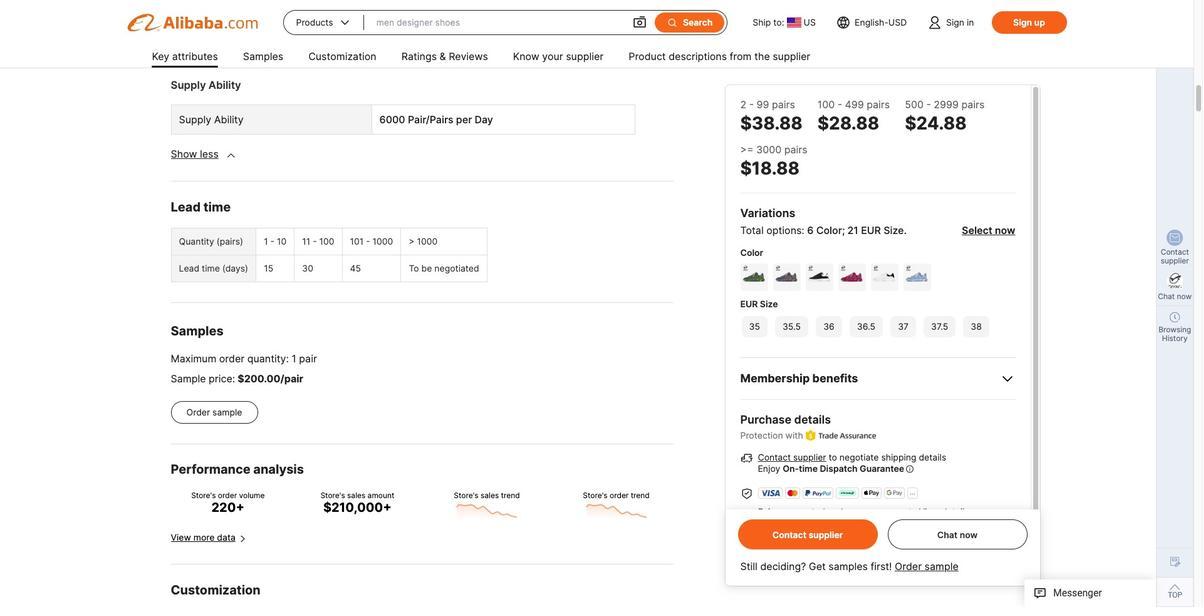 Task type: vqa. For each thing, say whether or not it's contained in the screenshot.
QIANDAO's INDUSTRIAL
no



Task type: locate. For each thing, give the bounding box(es) containing it.
0 vertical spatial supply ability
[[171, 79, 241, 92]]

store's sales trend
[[454, 491, 520, 501]]

0 horizontal spatial contact supplier
[[772, 530, 843, 540]]

now up browsing
[[1177, 292, 1192, 301]]

lead up quantity
[[171, 200, 201, 215]]

1 vertical spatial lead
[[179, 263, 199, 274]]

1 enjoy from the top
[[758, 464, 780, 474]]

lead time
[[171, 200, 231, 215]]

time left dispatch
[[799, 464, 818, 474]]

details right shipping
[[919, 453, 946, 463]]

enjoy
[[758, 464, 780, 474], [758, 507, 780, 518]]

0 horizontal spatial trend
[[501, 491, 520, 501]]

membership benefits
[[740, 372, 858, 385]]

1 vertical spatial samples
[[171, 324, 224, 339]]

0 vertical spatial 100
[[818, 98, 835, 111]]

0 horizontal spatial now
[[960, 530, 978, 540]]

pair
[[299, 353, 317, 365], [284, 373, 303, 386]]

1 vertical spatial sample
[[925, 561, 959, 573]]

1 horizontal spatial sample
[[925, 561, 959, 573]]

supply down key attributes link
[[171, 79, 206, 92]]

1 store's from the left
[[191, 491, 216, 501]]

10
[[277, 236, 286, 247]]

0 vertical spatial time
[[203, 200, 231, 215]]

2 store's from the left
[[320, 491, 345, 501]]

details
[[794, 414, 831, 427], [919, 453, 946, 463], [942, 507, 969, 518], [757, 547, 785, 558]]

0 horizontal spatial order
[[186, 407, 210, 418]]

size
[[884, 224, 904, 237], [760, 299, 778, 310]]

1 horizontal spatial 1
[[292, 353, 296, 365]]

1000 right > in the left of the page
[[417, 236, 438, 247]]

data
[[217, 533, 236, 544]]

the
[[754, 50, 770, 63]]

2 sign from the left
[[1013, 17, 1032, 28]]

0 horizontal spatial sign
[[946, 17, 964, 28]]

pairs inside 500 - 2999 pairs $24.88
[[961, 98, 985, 111]]

details up with
[[794, 414, 831, 427]]

1 right quantity:
[[292, 353, 296, 365]]

1 horizontal spatial sales
[[481, 491, 499, 501]]

store's inside store's order volume 220+
[[191, 491, 216, 501]]

still deciding? get samples first! order sample
[[740, 561, 959, 573]]

know
[[513, 50, 539, 63]]

- for 2 - 99 pairs $38.88
[[749, 98, 754, 111]]

1 horizontal spatial contact supplier
[[1161, 247, 1189, 266]]

0 horizontal spatial 1000
[[373, 236, 393, 247]]

1 horizontal spatial chat now
[[1158, 292, 1192, 301]]

sales
[[347, 491, 365, 501], [481, 491, 499, 501]]

1 vertical spatial time
[[202, 263, 220, 274]]

0 vertical spatial chat now
[[1158, 292, 1192, 301]]

2 vertical spatial contact
[[772, 530, 806, 540]]

details down the eligible
[[757, 547, 785, 558]]

variations
[[740, 207, 795, 220]]

lead for lead time
[[171, 200, 201, 215]]

pair down quantity:
[[284, 373, 303, 386]]

store's for store's order volume 220+
[[191, 491, 216, 501]]

ability
[[209, 79, 241, 92], [214, 114, 243, 126]]

0 vertical spatial pair
[[299, 353, 317, 365]]

port
[[179, 45, 199, 58]]

now for select now link
[[995, 224, 1015, 237]]

> 1000
[[409, 236, 438, 247]]

0 vertical spatial 1
[[264, 236, 268, 247]]

1 vertical spatial eur
[[740, 299, 758, 310]]

pair right quantity:
[[299, 353, 317, 365]]

lead
[[171, 200, 201, 215], [179, 263, 199, 274]]

100 - 499 pairs $28.88
[[818, 98, 890, 134]]

37.5 link
[[922, 315, 957, 339]]

protection with
[[740, 430, 803, 441]]

membership
[[740, 372, 810, 385]]

supply ability
[[171, 79, 241, 92], [179, 114, 243, 126]]

pairs right 99
[[772, 98, 795, 111]]

descriptions
[[669, 50, 727, 63]]

store's inside store's sales amount $210,000+
[[320, 491, 345, 501]]

0 vertical spatial size
[[884, 224, 904, 237]]

time for lead time (days)
[[202, 263, 220, 274]]

- for 11 - 100
[[313, 236, 317, 247]]

0 vertical spatial now
[[995, 224, 1015, 237]]

sign left the in
[[946, 17, 964, 28]]

supply ability up less
[[179, 114, 243, 126]]

0 horizontal spatial sales
[[347, 491, 365, 501]]

and
[[828, 507, 843, 518]]

lead for lead time (days)
[[179, 263, 199, 274]]

1 vertical spatial 30
[[865, 533, 876, 544]]

now for chat now button
[[960, 530, 978, 540]]

ability down attributes
[[209, 79, 241, 92]]

100
[[818, 98, 835, 111], [319, 236, 334, 247]]

1 horizontal spatial samples
[[243, 50, 283, 63]]

pairs right 499
[[867, 98, 890, 111]]

ratings & reviews link
[[401, 45, 488, 70]]

ship to:
[[753, 17, 784, 28]]

0 horizontal spatial chat now
[[937, 530, 978, 540]]

pairs
[[772, 98, 795, 111], [867, 98, 890, 111], [961, 98, 985, 111], [784, 143, 807, 156]]

- right '11'
[[313, 236, 317, 247]]

1 horizontal spatial now
[[995, 224, 1015, 237]]

0 vertical spatial chat
[[1158, 292, 1175, 301]]

up
[[1034, 17, 1045, 28]]

- inside 2 - 99 pairs $38.88
[[749, 98, 754, 111]]

time up quantity (pairs)
[[203, 200, 231, 215]]

sign up
[[1013, 17, 1045, 28]]

per
[[456, 114, 472, 126]]

1 horizontal spatial sign
[[1013, 17, 1032, 28]]

store's for store's sales trend
[[454, 491, 478, 501]]

supply ability down attributes
[[171, 79, 241, 92]]

usd
[[888, 17, 907, 28]]

0 horizontal spatial view
[[171, 533, 191, 544]]

2 vertical spatial now
[[960, 530, 978, 540]]

browsing
[[1158, 325, 1191, 335]]

chat now up order sample link
[[937, 530, 978, 540]]

0 horizontal spatial sample
[[212, 407, 242, 418]]

enjoy for enjoy on-time dispatch guarantee
[[758, 464, 780, 474]]

order inside store's order volume 220+
[[218, 491, 237, 501]]

1 horizontal spatial chat
[[1158, 292, 1175, 301]]

to
[[409, 263, 419, 274]]

ability up arrow up icon
[[214, 114, 243, 126]]

36
[[823, 321, 834, 332]]

size up 35
[[760, 299, 778, 310]]

pairs for $24.88
[[961, 98, 985, 111]]

100 left 499
[[818, 98, 835, 111]]

1 vertical spatial 100
[[319, 236, 334, 247]]

ratings
[[401, 50, 437, 63]]

chat now
[[1158, 292, 1192, 301], [937, 530, 978, 540]]

store's order volume 220+
[[191, 491, 265, 516]]

- for 101 - 1000
[[366, 236, 370, 247]]

1000 right 101
[[373, 236, 393, 247]]

browsing history
[[1158, 325, 1191, 343]]

- right 2
[[749, 98, 754, 111]]

1 - 10
[[264, 236, 286, 247]]

order down sample
[[186, 407, 210, 418]]

details inside view details
[[757, 547, 785, 558]]

- inside 500 - 2999 pairs $24.88
[[926, 98, 931, 111]]

chat
[[1158, 292, 1175, 301], [937, 530, 958, 540]]

of
[[900, 533, 909, 544]]

2 vertical spatial time
[[799, 464, 818, 474]]

dispatch
[[820, 464, 858, 474]]

samples
[[243, 50, 283, 63], [171, 324, 224, 339]]

-
[[749, 98, 754, 111], [838, 98, 842, 111], [926, 98, 931, 111], [270, 236, 274, 247], [313, 236, 317, 247], [366, 236, 370, 247]]

trend
[[501, 491, 520, 501], [631, 491, 650, 501]]

reviews
[[449, 50, 488, 63]]

1 horizontal spatial color
[[816, 224, 842, 237]]

view inside view details
[[993, 533, 1013, 544]]

30
[[302, 263, 313, 274], [865, 533, 876, 544]]

100 inside 100 - 499 pairs $28.88
[[818, 98, 835, 111]]

key attributes link
[[152, 45, 218, 70]]

chat up order sample link
[[937, 530, 958, 540]]

30 left the days
[[865, 533, 876, 544]]

eur right 21
[[861, 224, 881, 237]]

1 vertical spatial pair
[[284, 373, 303, 386]]

11
[[302, 236, 310, 247]]

1 horizontal spatial customization
[[308, 50, 376, 63]]

$210,000+
[[323, 501, 392, 516]]

get
[[809, 561, 826, 573]]

eur up 35
[[740, 299, 758, 310]]

1 horizontal spatial eur
[[861, 224, 881, 237]]

select now
[[962, 224, 1015, 237]]

1 vertical spatial enjoy
[[758, 507, 780, 518]]

price:
[[209, 373, 235, 386]]

2 enjoy from the top
[[758, 507, 780, 518]]

2 trend from the left
[[631, 491, 650, 501]]

0 vertical spatial customization
[[308, 50, 376, 63]]

chat now up browsing
[[1158, 292, 1192, 301]]

ship
[[753, 17, 771, 28]]

pairs inside 100 - 499 pairs $28.88
[[867, 98, 890, 111]]

supply up show less
[[179, 114, 211, 126]]

0 horizontal spatial chat
[[937, 530, 958, 540]]

3 store's from the left
[[454, 491, 478, 501]]

1 sales from the left
[[347, 491, 365, 501]]

chat up browsing
[[1158, 292, 1175, 301]]

- inside 100 - 499 pairs $28.88
[[838, 98, 842, 111]]

now right receiving
[[960, 530, 978, 540]]

color down total
[[740, 247, 763, 258]]

volume
[[239, 491, 265, 501]]

1 vertical spatial chat now
[[937, 530, 978, 540]]

1 sign from the left
[[946, 17, 964, 28]]

time left (days)
[[202, 263, 220, 274]]

0 vertical spatial sample
[[212, 407, 242, 418]]

1 vertical spatial customization
[[171, 584, 261, 599]]

negotiate
[[839, 453, 879, 463]]

- left 10
[[270, 236, 274, 247]]

1 trend from the left
[[501, 491, 520, 501]]

contact supplier
[[1161, 247, 1189, 266], [772, 530, 843, 540]]

supplier inside contact supplier
[[1161, 256, 1189, 266]]

color
[[816, 224, 842, 237], [740, 247, 763, 258]]

products
[[296, 17, 333, 28]]

1 left 10
[[264, 236, 268, 247]]

view left more
[[171, 533, 191, 544]]

sample down the price:
[[212, 407, 242, 418]]

order for 220+
[[218, 491, 237, 501]]

2 sales from the left
[[481, 491, 499, 501]]

- right 101
[[366, 236, 370, 247]]

1 horizontal spatial 1000
[[417, 236, 438, 247]]

0 horizontal spatial 1
[[264, 236, 268, 247]]

- right 500
[[926, 98, 931, 111]]

customization down data
[[171, 584, 261, 599]]

0 vertical spatial enjoy
[[758, 464, 780, 474]]

38
[[971, 321, 982, 332]]

order right first!
[[895, 561, 922, 573]]

$200.00
[[238, 373, 280, 386]]

0 vertical spatial eur
[[861, 224, 881, 237]]

1 vertical spatial chat
[[937, 530, 958, 540]]

0 horizontal spatial size
[[760, 299, 778, 310]]

1
[[264, 236, 268, 247], [292, 353, 296, 365]]

0 vertical spatial lead
[[171, 200, 201, 215]]

0 vertical spatial contact
[[1161, 247, 1189, 257]]

prompt image
[[906, 464, 914, 476]]

sales inside store's sales amount $210,000+
[[347, 491, 365, 501]]

1 vertical spatial 1
[[292, 353, 296, 365]]

1 vertical spatial ability
[[214, 114, 243, 126]]

0 vertical spatial color
[[816, 224, 842, 237]]

color right 6
[[816, 224, 842, 237]]

enjoy up the eligible
[[758, 507, 780, 518]]

sample down receiving
[[925, 561, 959, 573]]

4 store's from the left
[[583, 491, 608, 501]]

0 horizontal spatial color
[[740, 247, 763, 258]]

0 vertical spatial contact supplier
[[1161, 247, 1189, 266]]

0 vertical spatial ability
[[209, 79, 241, 92]]

.
[[904, 224, 907, 237]]

pair for sample price: $200.00 / pair
[[284, 373, 303, 386]]

view for view more data
[[171, 533, 191, 544]]

view up receiving
[[919, 507, 939, 518]]

pairs right 2999
[[961, 98, 985, 111]]

1 horizontal spatial 100
[[818, 98, 835, 111]]

1 horizontal spatial order
[[895, 561, 922, 573]]

36 link
[[815, 315, 843, 339]]

customization
[[308, 50, 376, 63], [171, 584, 261, 599]]

amount
[[368, 491, 394, 501]]

sign left up
[[1013, 17, 1032, 28]]

pairs right 3000
[[784, 143, 807, 156]]

history
[[1162, 334, 1188, 343]]

0 horizontal spatial customization
[[171, 584, 261, 599]]

from
[[730, 50, 752, 63]]

2 horizontal spatial view
[[993, 533, 1013, 544]]

0 vertical spatial 30
[[302, 263, 313, 274]]

1 vertical spatial order
[[895, 561, 922, 573]]

english-usd
[[855, 17, 907, 28]]

pairs inside 2 - 99 pairs $38.88
[[772, 98, 795, 111]]

1 vertical spatial supply ability
[[179, 114, 243, 126]]

2 horizontal spatial now
[[1177, 292, 1192, 301]]

0 vertical spatial order
[[186, 407, 210, 418]]

time for lead time
[[203, 200, 231, 215]]

store's
[[191, 491, 216, 501], [320, 491, 345, 501], [454, 491, 478, 501], [583, 491, 608, 501]]

1 horizontal spatial trend
[[631, 491, 650, 501]]

enjoy left on-
[[758, 464, 780, 474]]

1 vertical spatial color
[[740, 247, 763, 258]]

- left 499
[[838, 98, 842, 111]]

lead down quantity
[[179, 263, 199, 274]]

show less
[[171, 148, 219, 161]]

customization down "" at the left
[[308, 50, 376, 63]]

view right products.
[[993, 533, 1013, 544]]

45
[[350, 263, 361, 274]]

size right 21
[[884, 224, 904, 237]]

30 down '11'
[[302, 263, 313, 274]]

100 right '11'
[[319, 236, 334, 247]]

now right select
[[995, 224, 1015, 237]]

view more data
[[171, 533, 236, 544]]



Task type: describe. For each thing, give the bounding box(es) containing it.
lead time (days)
[[179, 263, 248, 274]]

maximum
[[171, 353, 216, 365]]

samples
[[829, 561, 868, 573]]

samples link
[[243, 45, 283, 70]]

0 horizontal spatial 30
[[302, 263, 313, 274]]

37
[[898, 321, 909, 332]]

500 - 2999 pairs $24.88
[[905, 98, 985, 134]]

enjoy encrypted and secure payments view details
[[758, 507, 969, 518]]

shipping
[[881, 453, 916, 463]]

0 horizontal spatial samples
[[171, 324, 224, 339]]

order inside button
[[186, 407, 210, 418]]


[[338, 16, 351, 29]]

$24.88
[[905, 113, 967, 134]]

total
[[740, 224, 764, 237]]

1 vertical spatial size
[[760, 299, 778, 310]]

enjoy on-time dispatch guarantee
[[758, 464, 904, 474]]

trend for store's sales trend
[[501, 491, 520, 501]]

0 horizontal spatial 100
[[319, 236, 334, 247]]

sign for sign up
[[1013, 17, 1032, 28]]

secure
[[846, 507, 874, 518]]

eur size
[[740, 299, 778, 310]]

on-
[[783, 464, 799, 474]]

maximum order quantity: 1 pair
[[171, 353, 317, 365]]

···
[[910, 490, 916, 499]]

english-
[[855, 17, 888, 28]]

first!
[[871, 561, 892, 573]]

quantity (pairs)
[[179, 236, 243, 247]]

purchase
[[740, 414, 791, 427]]

1 1000 from the left
[[373, 236, 393, 247]]

protection
[[740, 430, 783, 441]]

1 vertical spatial contact
[[758, 453, 791, 463]]

xiamen
[[379, 45, 418, 58]]

payments
[[876, 507, 917, 518]]

ratings & reviews
[[401, 50, 488, 63]]

eligible for refunds within 30 days of receiving products.
[[757, 533, 991, 544]]

11 - 100
[[302, 236, 334, 247]]

know your supplier link
[[513, 45, 604, 70]]

arrow up image
[[227, 150, 235, 161]]

to
[[829, 453, 837, 463]]

us
[[804, 17, 816, 28]]


[[632, 15, 647, 30]]

1 vertical spatial contact supplier
[[772, 530, 843, 540]]

store's sales amount $210,000+
[[320, 491, 394, 516]]

chat now button
[[937, 530, 978, 540]]

view for view details
[[993, 533, 1013, 544]]

21
[[847, 224, 858, 237]]

attributes
[[172, 50, 218, 63]]

pairs inside >= 3000 pairs $18.88
[[784, 143, 807, 156]]

pair for maximum order quantity: 1 pair
[[299, 353, 317, 365]]

1 vertical spatial now
[[1177, 292, 1192, 301]]

supplier inside 'link'
[[773, 50, 810, 63]]

with
[[785, 430, 803, 441]]

key attributes
[[152, 50, 218, 63]]

2 1000 from the left
[[417, 236, 438, 247]]

>= 3000 pairs $18.88
[[740, 143, 807, 179]]

sales for store's sales amount $210,000+
[[347, 491, 365, 501]]

store's order trend
[[583, 491, 650, 501]]

less
[[200, 148, 219, 161]]

product descriptions from the supplier link
[[629, 45, 810, 70]]

- for 1 - 10
[[270, 236, 274, 247]]

trend for store's order trend
[[631, 491, 650, 501]]

- for 100 - 499 pairs $28.88
[[838, 98, 842, 111]]

day
[[475, 114, 493, 126]]

product descriptions from the supplier
[[629, 50, 810, 63]]

performance
[[171, 463, 250, 478]]

sample inside button
[[212, 407, 242, 418]]

2 - 99 pairs $38.88
[[740, 98, 802, 134]]

details up chat now button
[[942, 507, 969, 518]]

1 horizontal spatial size
[[884, 224, 904, 237]]

1 horizontal spatial view
[[919, 507, 939, 518]]

sales for store's sales trend
[[481, 491, 499, 501]]

>
[[409, 236, 415, 247]]

days
[[878, 533, 898, 544]]

 search
[[667, 17, 713, 28]]

view details
[[757, 533, 1013, 558]]

;
[[842, 224, 845, 237]]

contact supplier button
[[772, 530, 843, 540]]

men designer shoes text field
[[376, 11, 620, 34]]

>=
[[740, 143, 754, 156]]

to:
[[773, 17, 784, 28]]

1 horizontal spatial 30
[[865, 533, 876, 544]]

0 vertical spatial samples
[[243, 50, 283, 63]]

show
[[171, 148, 197, 161]]

36.5 link
[[848, 315, 884, 339]]

show less link
[[171, 148, 219, 161]]

pairs for $38.88
[[772, 98, 795, 111]]

order sample button
[[171, 402, 258, 424]]

enjoy for enjoy encrypted and secure payments view details
[[758, 507, 780, 518]]

benefits
[[812, 372, 858, 385]]

499
[[845, 98, 864, 111]]

analysis
[[253, 463, 304, 478]]

store's for store's sales amount $210,000+
[[320, 491, 345, 501]]

sign in
[[946, 17, 974, 28]]

contact supplier to negotiate shipping details
[[758, 453, 946, 463]]

- for 500 - 2999 pairs $24.88
[[926, 98, 931, 111]]

0 horizontal spatial eur
[[740, 299, 758, 310]]

more
[[193, 533, 215, 544]]

1 vertical spatial supply
[[179, 114, 211, 126]]

purchase details
[[740, 414, 831, 427]]

&
[[440, 50, 446, 63]]

be
[[421, 263, 432, 274]]

order for 1
[[219, 353, 245, 365]]

101 - 1000
[[350, 236, 393, 247]]

0 vertical spatial supply
[[171, 79, 206, 92]]

store's for store's order trend
[[583, 491, 608, 501]]

customization link
[[308, 45, 376, 70]]

220+
[[211, 501, 244, 516]]

(days)
[[222, 263, 248, 274]]

order sample link
[[895, 561, 959, 573]]

negotiated
[[434, 263, 479, 274]]

99
[[757, 98, 769, 111]]

sign for sign in
[[946, 17, 964, 28]]

/
[[280, 373, 284, 386]]

pairs for $28.88
[[867, 98, 890, 111]]

2
[[740, 98, 746, 111]]



